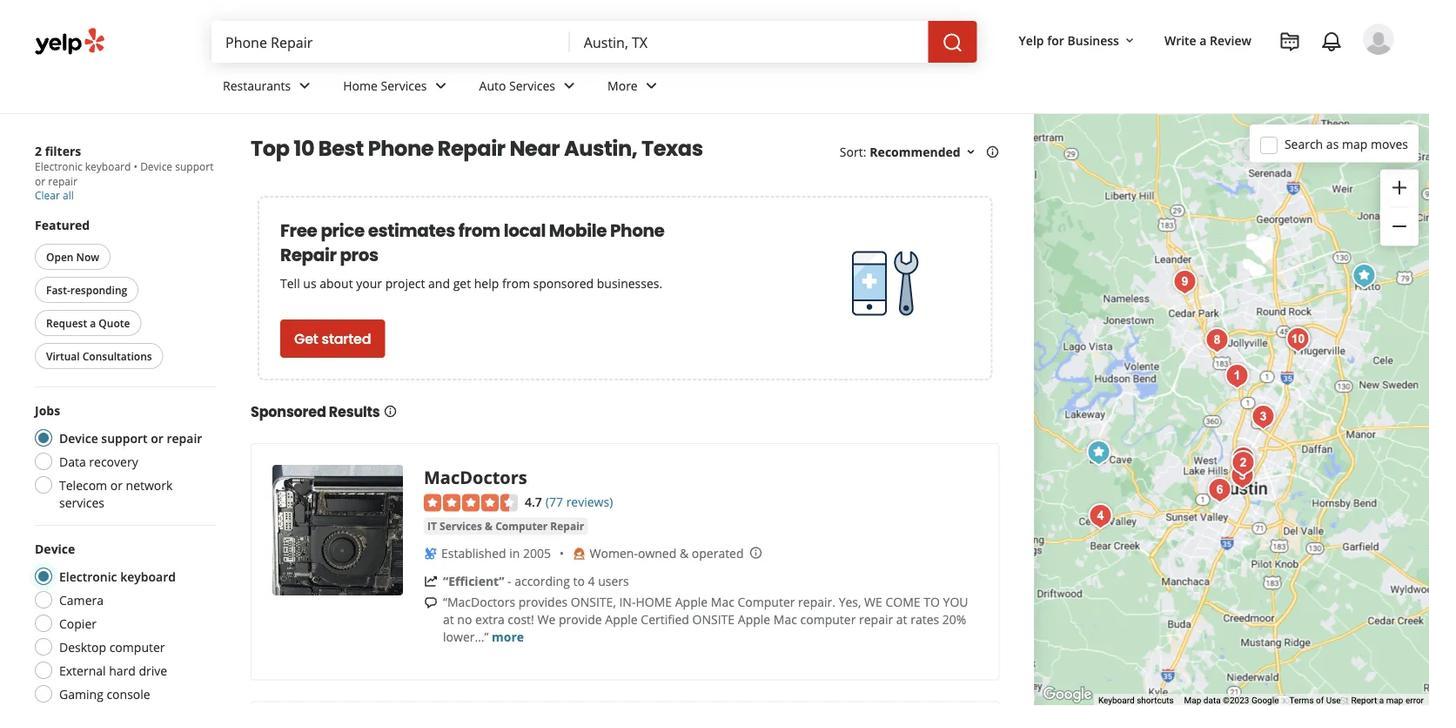 Task type: locate. For each thing, give the bounding box(es) containing it.
device inside the device support or repair
[[140, 159, 172, 174]]

device support or repair
[[35, 159, 214, 188], [59, 430, 202, 446]]

0 horizontal spatial repair
[[280, 243, 337, 267]]

services for auto
[[509, 77, 555, 94]]

services for it
[[440, 519, 482, 533]]

mac right "onsite"
[[774, 611, 797, 628]]

electronic for electronic keyboard
[[59, 568, 117, 585]]

0 vertical spatial or
[[35, 174, 45, 188]]

electronic up camera
[[59, 568, 117, 585]]

or down the recovery
[[110, 477, 123, 493]]

1 horizontal spatial 24 chevron down v2 image
[[559, 75, 580, 96]]

0 vertical spatial device
[[140, 159, 172, 174]]

price
[[321, 219, 365, 243]]

1 vertical spatial or
[[151, 430, 164, 446]]

now
[[76, 249, 99, 264]]

1 vertical spatial keyboard
[[120, 568, 176, 585]]

24 chevron down v2 image for more
[[641, 75, 662, 96]]

1 vertical spatial a
[[90, 316, 96, 330]]

2 horizontal spatial or
[[151, 430, 164, 446]]

0 horizontal spatial &
[[485, 519, 493, 533]]

apple down in-
[[605, 611, 638, 628]]

none field up business categories element
[[584, 32, 915, 51]]

it services & computer repair
[[427, 519, 584, 533]]

fast-
[[46, 282, 70, 297]]

2 vertical spatial repair
[[550, 519, 584, 533]]

0 vertical spatial repair
[[438, 134, 506, 163]]

1 vertical spatial map
[[1387, 695, 1404, 706]]

no
[[457, 611, 472, 628]]

repair down (77 reviews)
[[550, 519, 584, 533]]

established
[[441, 545, 506, 562]]

a left quote
[[90, 316, 96, 330]]

1 horizontal spatial macdoctors image
[[1082, 435, 1116, 470]]

phone right best
[[368, 134, 434, 163]]

terms
[[1290, 695, 1314, 706]]

1 horizontal spatial services
[[440, 519, 482, 533]]

near
[[510, 134, 560, 163]]

1up repairs image
[[1203, 473, 1237, 508]]

computer
[[495, 519, 548, 533], [738, 594, 795, 610]]

computer inside it services & computer repair button
[[495, 519, 548, 533]]

your
[[356, 275, 382, 291]]

None field
[[225, 32, 556, 51], [584, 32, 915, 51]]

24 chevron down v2 image inside restaurants link
[[294, 75, 315, 96]]

2 24 chevron down v2 image from the left
[[559, 75, 580, 96]]

services down 4.7 star rating image in the left of the page
[[440, 519, 482, 533]]

16 chevron down v2 image inside yelp for business button
[[1123, 34, 1137, 48]]

to
[[573, 573, 585, 590]]

a right the write
[[1200, 32, 1207, 48]]

a for write
[[1200, 32, 1207, 48]]

projects image
[[1280, 31, 1301, 52]]

get
[[453, 275, 471, 291]]

device
[[140, 159, 172, 174], [59, 430, 98, 446], [35, 540, 75, 557]]

it
[[427, 519, 437, 533]]

"macdoctors provides onsite, in-home apple mac computer repair. yes, we come to you at no extra cost! we provide apple certified onsite apple mac computer repair at rates 20% lower…"
[[443, 594, 969, 645]]

2 horizontal spatial services
[[509, 77, 555, 94]]

0 vertical spatial computer
[[801, 611, 856, 628]]

keyboard
[[85, 159, 131, 174], [120, 568, 176, 585]]

consultations
[[82, 349, 152, 363]]

16 info v2 image
[[986, 145, 1000, 159], [383, 404, 397, 418]]

0 vertical spatial from
[[459, 219, 500, 243]]

24 chevron down v2 image
[[294, 75, 315, 96], [559, 75, 580, 96], [641, 75, 662, 96]]

1 horizontal spatial 16 info v2 image
[[986, 145, 1000, 159]]

map for error
[[1387, 695, 1404, 706]]

apple up "onsite"
[[675, 594, 708, 610]]

1 vertical spatial repair
[[280, 243, 337, 267]]

reviews)
[[566, 494, 613, 510]]

macdoctors image
[[1082, 435, 1116, 470], [272, 465, 403, 595]]

& for operated
[[680, 545, 689, 562]]

computer down repair.
[[801, 611, 856, 628]]

mac
[[711, 594, 735, 610], [774, 611, 797, 628]]

longhorn mac repair image
[[1281, 322, 1316, 357], [1281, 322, 1316, 357]]

estimates
[[368, 219, 455, 243]]

operated
[[692, 545, 744, 562]]

16 chevron down v2 image inside "recommended" dropdown button
[[964, 145, 978, 159]]

1 vertical spatial from
[[502, 275, 530, 291]]

info icon image
[[749, 546, 763, 560], [749, 546, 763, 560]]

map region
[[1026, 0, 1429, 706]]

mobile
[[549, 219, 607, 243]]

ilabs image
[[1168, 265, 1203, 299]]

0 horizontal spatial from
[[459, 219, 500, 243]]

search image
[[942, 32, 963, 53]]

none field near
[[584, 32, 915, 51]]

1 horizontal spatial phone
[[610, 219, 665, 243]]

repair for computer
[[550, 519, 584, 533]]

repair inside button
[[550, 519, 584, 533]]

from left local
[[459, 219, 500, 243]]

keyboard left • on the left top of the page
[[85, 159, 131, 174]]

24 chevron down v2 image right restaurants
[[294, 75, 315, 96]]

mac up "onsite"
[[711, 594, 735, 610]]

16 info v2 image right results
[[383, 404, 397, 418]]

0 horizontal spatial services
[[381, 77, 427, 94]]

1 horizontal spatial or
[[110, 477, 123, 493]]

tell
[[280, 275, 300, 291]]

onsite
[[693, 611, 735, 628]]

0 vertical spatial 16 info v2 image
[[986, 145, 1000, 159]]

0 vertical spatial option group
[[30, 401, 216, 511]]

group
[[1381, 169, 1419, 246]]

2 horizontal spatial repair
[[550, 519, 584, 533]]

24 chevron down v2 image right more
[[641, 75, 662, 96]]

hard
[[109, 662, 136, 679]]

ismashed image
[[1083, 499, 1118, 534]]

device right • on the left top of the page
[[140, 159, 172, 174]]

hi-tech gadgets image
[[1200, 323, 1235, 358]]

repair inside free price estimates from local mobile phone repair pros tell us about your project and get help from sponsored businesses.
[[280, 243, 337, 267]]

write a review link
[[1158, 24, 1259, 56]]

1 vertical spatial repair
[[167, 430, 202, 446]]

1 vertical spatial computer
[[738, 594, 795, 610]]

& up established in 2005
[[485, 519, 493, 533]]

featured group
[[31, 216, 216, 373]]

computer
[[801, 611, 856, 628], [109, 639, 165, 655]]

apple
[[675, 594, 708, 610], [605, 611, 638, 628], [738, 611, 771, 628]]

0 vertical spatial mac
[[711, 594, 735, 610]]

2 at from the left
[[897, 611, 908, 628]]

electronic for electronic keyboard •
[[35, 159, 82, 174]]

1 horizontal spatial map
[[1387, 695, 1404, 706]]

Near text field
[[584, 32, 915, 51]]

3 24 chevron down v2 image from the left
[[641, 75, 662, 96]]

repair inside "macdoctors provides onsite, in-home apple mac computer repair. yes, we come to you at no extra cost! we provide apple certified onsite apple mac computer repair at rates 20% lower…"
[[859, 611, 893, 628]]

sponsored results
[[251, 402, 380, 421]]

services right auto
[[509, 77, 555, 94]]

16 chevron down v2 image for recommended
[[964, 145, 978, 159]]

device up data
[[59, 430, 98, 446]]

sort:
[[840, 143, 867, 160]]

option group containing device
[[30, 540, 216, 706]]

2 horizontal spatial 24 chevron down v2 image
[[641, 75, 662, 96]]

1 horizontal spatial computer
[[738, 594, 795, 610]]

at left no
[[443, 611, 454, 628]]

16 trending v2 image
[[424, 575, 438, 588]]

0 horizontal spatial or
[[35, 174, 45, 188]]

open
[[46, 249, 74, 264]]

ifix image
[[1225, 459, 1260, 494]]

1 horizontal spatial repair
[[438, 134, 506, 163]]

1 horizontal spatial computer
[[801, 611, 856, 628]]

we
[[865, 594, 883, 610]]

device support or repair up the recovery
[[59, 430, 202, 446]]

1 vertical spatial phone
[[610, 219, 665, 243]]

women-
[[590, 545, 638, 562]]

keyboard for electronic keyboard
[[120, 568, 176, 585]]

0 horizontal spatial none field
[[225, 32, 556, 51]]

or inside the device support or repair
[[35, 174, 45, 188]]

more link
[[594, 63, 676, 113]]

as
[[1327, 136, 1339, 152]]

repair
[[48, 174, 77, 188], [167, 430, 202, 446], [859, 611, 893, 628]]

map right "as"
[[1342, 136, 1368, 152]]

2005
[[523, 545, 551, 562]]

1 vertical spatial device support or repair
[[59, 430, 202, 446]]

virtual consultations
[[46, 349, 152, 363]]

zoom out image
[[1389, 216, 1410, 237]]

& inside button
[[485, 519, 493, 533]]

at down come
[[897, 611, 908, 628]]

2 none field from the left
[[584, 32, 915, 51]]

computer inside "macdoctors provides onsite, in-home apple mac computer repair. yes, we come to you at no extra cost! we provide apple certified onsite apple mac computer repair at rates 20% lower…"
[[738, 594, 795, 610]]

1 none field from the left
[[225, 32, 556, 51]]

1 horizontal spatial apple
[[675, 594, 708, 610]]

2 horizontal spatial apple
[[738, 611, 771, 628]]

home
[[343, 77, 378, 94]]

2 horizontal spatial repair
[[859, 611, 893, 628]]

a right report
[[1380, 695, 1384, 706]]

error
[[1406, 695, 1424, 706]]

0 horizontal spatial macdoctors image
[[272, 465, 403, 595]]

auto
[[479, 77, 506, 94]]

notifications image
[[1322, 31, 1342, 52]]

google image
[[1039, 683, 1097, 706]]

phone
[[368, 134, 434, 163], [610, 219, 665, 243]]

map for moves
[[1342, 136, 1368, 152]]

2 vertical spatial device
[[35, 540, 75, 557]]

0 vertical spatial map
[[1342, 136, 1368, 152]]

2 option group from the top
[[30, 540, 216, 706]]

0 horizontal spatial support
[[101, 430, 148, 446]]

16 chevron down v2 image right recommended
[[964, 145, 978, 159]]

1 horizontal spatial at
[[897, 611, 908, 628]]

None search field
[[212, 21, 981, 63]]

24 chevron down v2 image right auto services
[[559, 75, 580, 96]]

clear
[[35, 188, 60, 202]]

0 vertical spatial repair
[[48, 174, 77, 188]]

a inside 'button'
[[90, 316, 96, 330]]

2 horizontal spatial a
[[1380, 695, 1384, 706]]

computer left repair.
[[738, 594, 795, 610]]

1 vertical spatial &
[[680, 545, 689, 562]]

0 horizontal spatial a
[[90, 316, 96, 330]]

0 vertical spatial keyboard
[[85, 159, 131, 174]]

home services
[[343, 77, 427, 94]]

0 horizontal spatial computer
[[495, 519, 548, 533]]

16 chevron down v2 image right business
[[1123, 34, 1137, 48]]

of
[[1316, 695, 1324, 706]]

or up network
[[151, 430, 164, 446]]

services left 24 chevron down v2 icon
[[381, 77, 427, 94]]

electronic inside option group
[[59, 568, 117, 585]]

0 horizontal spatial 16 chevron down v2 image
[[964, 145, 978, 159]]

google
[[1252, 695, 1279, 706]]

0 vertical spatial phone
[[368, 134, 434, 163]]

1 vertical spatial option group
[[30, 540, 216, 706]]

virtual
[[46, 349, 80, 363]]

services inside button
[[440, 519, 482, 533]]

computer inside "macdoctors provides onsite, in-home apple mac computer repair. yes, we come to you at no extra cost! we provide apple certified onsite apple mac computer repair at rates 20% lower…"
[[801, 611, 856, 628]]

& for computer
[[485, 519, 493, 533]]

0 horizontal spatial at
[[443, 611, 454, 628]]

2 vertical spatial or
[[110, 477, 123, 493]]

0 vertical spatial a
[[1200, 32, 1207, 48]]

1 option group from the top
[[30, 401, 216, 511]]

home
[[636, 594, 672, 610]]

0 vertical spatial computer
[[495, 519, 548, 533]]

0 horizontal spatial 16 info v2 image
[[383, 404, 397, 418]]

phone inside free price estimates from local mobile phone repair pros tell us about your project and get help from sponsored businesses.
[[610, 219, 665, 243]]

24 chevron down v2 image inside more link
[[641, 75, 662, 96]]

2 vertical spatial repair
[[859, 611, 893, 628]]

map
[[1184, 695, 1202, 706]]

0 vertical spatial electronic
[[35, 159, 82, 174]]

option group
[[30, 401, 216, 511], [30, 540, 216, 706]]

1 24 chevron down v2 image from the left
[[294, 75, 315, 96]]

electronic keyboard •
[[35, 159, 140, 174]]

4
[[588, 573, 595, 590]]

fast-responding button
[[35, 277, 139, 303]]

network
[[126, 477, 173, 493]]

1 vertical spatial support
[[101, 430, 148, 446]]

apple right "onsite"
[[738, 611, 771, 628]]

atx cell repair image
[[1220, 359, 1255, 393]]

shortcuts
[[1137, 695, 1174, 706]]

2 filters
[[35, 142, 81, 159]]

map
[[1342, 136, 1368, 152], [1387, 695, 1404, 706]]

0 horizontal spatial mac
[[711, 594, 735, 610]]

1 vertical spatial mac
[[774, 611, 797, 628]]

computer down 4.7 on the bottom of the page
[[495, 519, 548, 533]]

16 chevron down v2 image
[[1123, 34, 1137, 48], [964, 145, 978, 159]]

or down 2
[[35, 174, 45, 188]]

16 chevron down v2 image for yelp for business
[[1123, 34, 1137, 48]]

4.7 star rating image
[[424, 494, 518, 512]]

camera
[[59, 592, 104, 608]]

1 horizontal spatial 16 chevron down v2 image
[[1123, 34, 1137, 48]]

map left the error
[[1387, 695, 1404, 706]]

4.7
[[525, 494, 542, 510]]

rossmann repair group image
[[1226, 441, 1261, 476]]

16 info v2 image right "recommended" dropdown button
[[986, 145, 1000, 159]]

repair for phone
[[438, 134, 506, 163]]

0 vertical spatial &
[[485, 519, 493, 533]]

keyboard up 'desktop computer'
[[120, 568, 176, 585]]

write a review
[[1165, 32, 1252, 48]]

1 vertical spatial 16 chevron down v2 image
[[964, 145, 978, 159]]

open now
[[46, 249, 99, 264]]

support up the recovery
[[101, 430, 148, 446]]

24 chevron down v2 image inside auto services link
[[559, 75, 580, 96]]

1 vertical spatial 16 info v2 image
[[383, 404, 397, 418]]

1 horizontal spatial none field
[[584, 32, 915, 51]]

yes,
[[839, 594, 861, 610]]

a for request
[[90, 316, 96, 330]]

1 horizontal spatial support
[[175, 159, 214, 174]]

repair up us
[[280, 243, 337, 267]]

restaurants link
[[209, 63, 329, 113]]

support right • on the left top of the page
[[175, 159, 214, 174]]

repair left near at the left of the page
[[438, 134, 506, 163]]

0 vertical spatial 16 chevron down v2 image
[[1123, 34, 1137, 48]]

0 horizontal spatial 24 chevron down v2 image
[[294, 75, 315, 96]]

& right the owned
[[680, 545, 689, 562]]

1 horizontal spatial &
[[680, 545, 689, 562]]

0 horizontal spatial repair
[[48, 174, 77, 188]]

device support or repair down filters
[[35, 159, 214, 188]]

none field up home services
[[225, 32, 556, 51]]

device down services
[[35, 540, 75, 557]]

phone up businesses.
[[610, 219, 665, 243]]

computer up 'hard'
[[109, 639, 165, 655]]

24 chevron down v2 image for restaurants
[[294, 75, 315, 96]]

0 horizontal spatial computer
[[109, 639, 165, 655]]

from right help
[[502, 275, 530, 291]]

electronic down 2 filters
[[35, 159, 82, 174]]

0 vertical spatial support
[[175, 159, 214, 174]]

0 horizontal spatial map
[[1342, 136, 1368, 152]]

1 horizontal spatial a
[[1200, 32, 1207, 48]]

gaming console
[[59, 686, 150, 702]]

1 vertical spatial electronic
[[59, 568, 117, 585]]

keyboard shortcuts
[[1099, 695, 1174, 706]]

certified
[[641, 611, 689, 628]]

2 vertical spatial a
[[1380, 695, 1384, 706]]

a
[[1200, 32, 1207, 48], [90, 316, 96, 330], [1380, 695, 1384, 706]]

electronic
[[35, 159, 82, 174], [59, 568, 117, 585]]

request a quote
[[46, 316, 130, 330]]



Task type: vqa. For each thing, say whether or not it's contained in the screenshot.
2nd BÚN from left
no



Task type: describe. For each thing, give the bounding box(es) containing it.
quote
[[99, 316, 130, 330]]

users
[[598, 573, 629, 590]]

©2023
[[1223, 695, 1250, 706]]

0 horizontal spatial phone
[[368, 134, 434, 163]]

1 horizontal spatial mac
[[774, 611, 797, 628]]

services for home
[[381, 77, 427, 94]]

"efficient" - according to 4 users
[[443, 573, 629, 590]]

a for report
[[1380, 695, 1384, 706]]

in-
[[619, 594, 636, 610]]

request a quote button
[[35, 310, 141, 336]]

(77 reviews) link
[[546, 492, 613, 511]]

pros
[[340, 243, 379, 267]]

pro xi image
[[1347, 259, 1382, 293]]

zoom in image
[[1389, 177, 1410, 198]]

report a map error link
[[1352, 695, 1424, 706]]

more
[[608, 77, 638, 94]]

-
[[508, 573, 512, 590]]

console
[[107, 686, 150, 702]]

top 10 best phone repair near austin, texas
[[251, 134, 703, 163]]

get started button
[[280, 319, 385, 358]]

business categories element
[[209, 63, 1395, 113]]

repair inside the device support or repair
[[48, 174, 77, 188]]

none field find
[[225, 32, 556, 51]]

moves
[[1371, 136, 1409, 152]]

in
[[509, 545, 520, 562]]

support inside the device support or repair
[[175, 159, 214, 174]]

all
[[63, 188, 74, 202]]

0 vertical spatial device support or repair
[[35, 159, 214, 188]]

option group containing jobs
[[30, 401, 216, 511]]

provides
[[519, 594, 568, 610]]

24 chevron down v2 image for auto services
[[559, 75, 580, 96]]

austin,
[[564, 134, 637, 163]]

auto services
[[479, 77, 555, 94]]

desktop
[[59, 639, 106, 655]]

more link
[[492, 629, 524, 645]]

restaurants
[[223, 77, 291, 94]]

16 women owned v2 image
[[572, 547, 586, 561]]

write
[[1165, 32, 1197, 48]]

electronic keyboard
[[59, 568, 176, 585]]

results
[[329, 402, 380, 421]]

terms of use
[[1290, 695, 1341, 706]]

report
[[1352, 695, 1377, 706]]

women-owned & operated
[[590, 545, 744, 562]]

1 horizontal spatial from
[[502, 275, 530, 291]]

clear all link
[[35, 188, 74, 202]]

it services & computer repair link
[[424, 518, 588, 535]]

us
[[303, 275, 317, 291]]

yelp
[[1019, 32, 1044, 48]]

terms of use link
[[1290, 695, 1341, 706]]

search
[[1285, 136, 1323, 152]]

1 vertical spatial computer
[[109, 639, 165, 655]]

support inside option group
[[101, 430, 148, 446]]

1up repairs image
[[1226, 446, 1261, 481]]

Find text field
[[225, 32, 556, 51]]

recommended button
[[870, 143, 978, 160]]

owned
[[638, 545, 677, 562]]

review
[[1210, 32, 1252, 48]]

top
[[251, 134, 290, 163]]

0 horizontal spatial apple
[[605, 611, 638, 628]]

user actions element
[[1005, 22, 1419, 129]]

business
[[1068, 32, 1119, 48]]

rates
[[911, 611, 939, 628]]

onsite,
[[571, 594, 616, 610]]

for
[[1047, 32, 1065, 48]]

get started
[[294, 329, 371, 349]]

free price estimates from local mobile phone repair pros image
[[842, 239, 929, 326]]

more
[[492, 629, 524, 645]]

data
[[1204, 695, 1221, 706]]

we
[[538, 611, 556, 628]]

the austin cell phone image
[[1246, 400, 1281, 434]]

1 at from the left
[[443, 611, 454, 628]]

established in 2005
[[441, 545, 551, 562]]

24 chevron down v2 image
[[431, 75, 451, 96]]

home services link
[[329, 63, 465, 113]]

get
[[294, 329, 318, 349]]

sponsored
[[533, 275, 594, 291]]

macdoctors
[[424, 465, 527, 489]]

(77 reviews)
[[546, 494, 613, 510]]

data
[[59, 453, 86, 470]]

"macdoctors
[[443, 594, 515, 610]]

or inside telecom or network services
[[110, 477, 123, 493]]

16 speech v2 image
[[424, 596, 438, 610]]

yelp for business
[[1019, 32, 1119, 48]]

keyboard for electronic keyboard •
[[85, 159, 131, 174]]

filters
[[45, 142, 81, 159]]

virtual consultations button
[[35, 343, 163, 369]]

1 horizontal spatial repair
[[167, 430, 202, 446]]

external
[[59, 662, 106, 679]]

gaming
[[59, 686, 103, 702]]

telecom or network services
[[59, 477, 173, 511]]

desktop computer
[[59, 639, 165, 655]]

ruby a. image
[[1363, 24, 1395, 55]]

use
[[1326, 695, 1341, 706]]

provide
[[559, 611, 602, 628]]

best
[[318, 134, 364, 163]]

copier
[[59, 615, 97, 632]]

businesses.
[[597, 275, 663, 291]]

16 established in v2 image
[[424, 547, 438, 561]]

help
[[474, 275, 499, 291]]

20%
[[943, 611, 967, 628]]

jobs
[[35, 402, 60, 418]]

data recovery
[[59, 453, 138, 470]]

texas
[[642, 134, 703, 163]]

10
[[294, 134, 314, 163]]

recommended
[[870, 143, 961, 160]]

1 vertical spatial device
[[59, 430, 98, 446]]

you
[[943, 594, 969, 610]]

open now button
[[35, 244, 111, 270]]

project
[[385, 275, 425, 291]]



